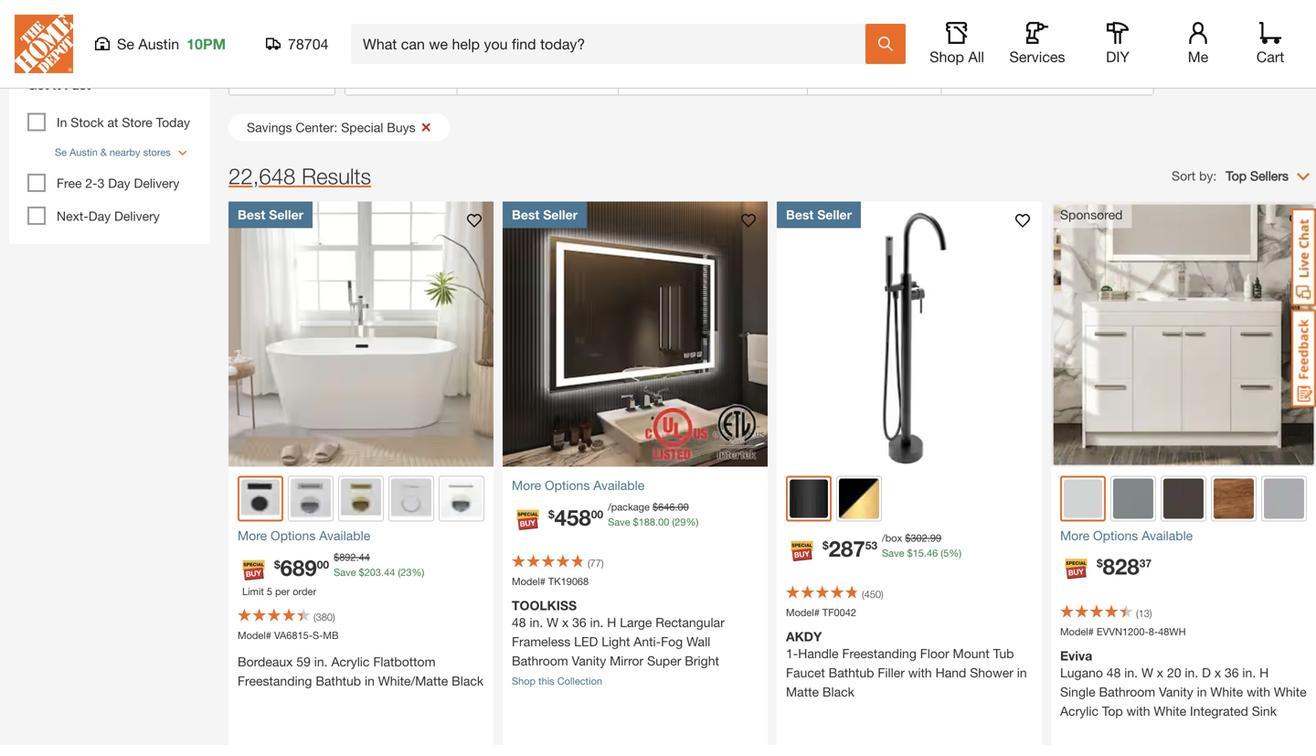 Task type: locate. For each thing, give the bounding box(es) containing it.
1 horizontal spatial acrylic
[[1061, 704, 1099, 719]]

top
[[1227, 168, 1248, 183], [1103, 704, 1124, 719]]

689
[[280, 555, 317, 581]]

2 horizontal spatial white
[[1275, 685, 1308, 700]]

shop inside toolkiss 48 in. w x 36 in. h large rectangular frameless led light anti-fog wall bathroom vanity mirror super bright shop this collection
[[512, 675, 536, 687]]

188
[[639, 516, 656, 528]]

model# up akdy
[[787, 607, 820, 619]]

austin left &
[[70, 146, 98, 158]]

0 horizontal spatial best seller
[[238, 207, 304, 222]]

2 horizontal spatial x
[[1215, 665, 1222, 680]]

mount
[[953, 646, 990, 661]]

options up 458
[[545, 478, 590, 493]]

black right white/matte
[[452, 674, 484, 689]]

white/matte black image
[[241, 480, 280, 518]]

1 vertical spatial with
[[1248, 685, 1271, 700]]

48
[[512, 615, 526, 630], [1107, 665, 1122, 680]]

more options available up $ 689 00
[[238, 528, 371, 543]]

model# va6815-s-mb
[[238, 630, 339, 642]]

$ inside $ 689 00
[[274, 558, 280, 571]]

44
[[359, 551, 370, 563], [384, 567, 395, 578]]

sellers
[[1251, 168, 1290, 183]]

2 horizontal spatial more
[[1061, 528, 1090, 543]]

h
[[608, 615, 617, 630], [1260, 665, 1270, 680]]

next-day delivery
[[57, 209, 160, 224]]

black right matte
[[823, 685, 855, 700]]

1 horizontal spatial 48
[[1107, 665, 1122, 680]]

1-
[[787, 646, 799, 661]]

freestanding inside akdy 1-handle freestanding floor mount tub faucet bathtub filler with hand shower in matte black
[[843, 646, 917, 661]]

00 down "646" at the right bottom of the page
[[659, 516, 670, 528]]

48wh
[[1159, 626, 1187, 638]]

0 horizontal spatial black
[[452, 674, 484, 689]]

model# up toolkiss
[[512, 576, 546, 588]]

2 horizontal spatial more options available
[[1061, 528, 1194, 543]]

22,648
[[229, 163, 296, 189]]

46
[[927, 547, 939, 559]]

0 horizontal spatial se
[[55, 146, 67, 158]]

se down in
[[55, 146, 67, 158]]

model# up eviva
[[1061, 626, 1095, 638]]

model# for 458
[[512, 576, 546, 588]]

shop all
[[930, 48, 985, 65]]

0 horizontal spatial more
[[238, 528, 267, 543]]

44 right 892 at the left of page
[[359, 551, 370, 563]]

1 vertical spatial day
[[88, 209, 111, 224]]

freestanding
[[843, 646, 917, 661], [238, 674, 312, 689]]

$ left 37
[[1097, 557, 1104, 570]]

white/polished chrome image
[[291, 479, 331, 519]]

48 right the lugano
[[1107, 665, 1122, 680]]

%) for 458
[[686, 516, 699, 528]]

austin
[[138, 35, 179, 53], [70, 146, 98, 158]]

x down toolkiss
[[562, 615, 569, 630]]

1 vertical spatial freestanding
[[238, 674, 312, 689]]

1 horizontal spatial %)
[[686, 516, 699, 528]]

1 vertical spatial %)
[[950, 547, 962, 559]]

with
[[909, 665, 933, 680], [1248, 685, 1271, 700], [1127, 704, 1151, 719]]

( 13 )
[[1137, 608, 1153, 620]]

best for 287
[[787, 207, 814, 222]]

white/matte
[[378, 674, 448, 689]]

0 horizontal spatial w
[[547, 615, 559, 630]]

bathroom down frameless
[[512, 653, 569, 669]]

se austin & nearby stores
[[55, 146, 171, 158]]

me
[[1189, 48, 1209, 65]]

2 vertical spatial save
[[334, 567, 356, 578]]

se for se austin 10pm
[[117, 35, 134, 53]]

1 vertical spatial delivery
[[114, 209, 160, 224]]

. up 46
[[928, 532, 931, 544]]

1 horizontal spatial save
[[608, 516, 631, 528]]

freestanding up filler
[[843, 646, 917, 661]]

available up 37
[[1142, 528, 1194, 543]]

more down white/matte black "image"
[[238, 528, 267, 543]]

save inside /package $ 646 . 00 save $ 188 . 00 ( 29 %)
[[608, 516, 631, 528]]

( up model# evvn1200-8-48wh
[[1137, 608, 1139, 620]]

model# up the bordeaux
[[238, 630, 272, 642]]

0 vertical spatial w
[[547, 615, 559, 630]]

more options available link
[[512, 476, 759, 495], [238, 526, 485, 546], [1061, 526, 1308, 546]]

1 seller from the left
[[269, 207, 304, 222]]

acrylic down mb
[[331, 654, 370, 669]]

36
[[573, 615, 587, 630], [1226, 665, 1240, 680]]

h up "light"
[[608, 615, 617, 630]]

black inside akdy 1-handle freestanding floor mount tub faucet bathtub filler with hand shower in matte black
[[823, 685, 855, 700]]

va6815-
[[274, 630, 313, 642]]

shop this collection link
[[512, 675, 603, 687]]

1 vertical spatial top
[[1103, 704, 1124, 719]]

(
[[673, 516, 675, 528], [941, 547, 944, 559], [588, 557, 590, 569], [398, 567, 401, 578], [862, 589, 865, 600], [1137, 608, 1139, 620], [314, 611, 316, 623]]

model# for 287
[[787, 607, 820, 619]]

1 vertical spatial acrylic
[[1061, 704, 1099, 719]]

%) inside /package $ 646 . 00 save $ 188 . 00 ( 29 %)
[[686, 516, 699, 528]]

0 vertical spatial %)
[[686, 516, 699, 528]]

0 horizontal spatial acrylic
[[331, 654, 370, 669]]

austin for &
[[70, 146, 98, 158]]

0 vertical spatial freestanding
[[843, 646, 917, 661]]

handle
[[799, 646, 839, 661]]

00 up the 29
[[678, 501, 689, 513]]

0 vertical spatial se
[[117, 35, 134, 53]]

646
[[659, 501, 675, 513]]

1 best from the left
[[238, 207, 266, 222]]

services
[[1010, 48, 1066, 65]]

se up get it fast link
[[117, 35, 134, 53]]

se austin 10pm
[[117, 35, 226, 53]]

1 horizontal spatial available
[[594, 478, 645, 493]]

center:
[[296, 120, 338, 135]]

0 horizontal spatial with
[[909, 665, 933, 680]]

/box
[[883, 532, 903, 544]]

more options available up $ 828 37
[[1061, 528, 1194, 543]]

( down "646" at the right bottom of the page
[[673, 516, 675, 528]]

evvn1200-
[[1097, 626, 1149, 638]]

1 horizontal spatial 5
[[944, 547, 950, 559]]

in. up sink
[[1243, 665, 1257, 680]]

1 vertical spatial austin
[[70, 146, 98, 158]]

1 vertical spatial 44
[[384, 567, 395, 578]]

bathtub
[[829, 665, 875, 680], [316, 674, 361, 689]]

48 inside eviva lugano 48 in. w x 20 in. d x 36 in. h single bathroom vanity in white with white acrylic top with white integrated sink
[[1107, 665, 1122, 680]]

. down "646" at the right bottom of the page
[[656, 516, 659, 528]]

top right by:
[[1227, 168, 1248, 183]]

white image
[[1065, 480, 1103, 518]]

3 best seller from the left
[[787, 207, 852, 222]]

in inside eviva lugano 48 in. w x 20 in. d x 36 in. h single bathroom vanity in white with white acrylic top with white integrated sink
[[1198, 685, 1208, 700]]

44 left 23
[[384, 567, 395, 578]]

bathtub inside bordeaux 59 in. acrylic flatbottom freestanding bathtub in white/matte black
[[316, 674, 361, 689]]

delivery down stores
[[134, 176, 180, 191]]

1 horizontal spatial top
[[1227, 168, 1248, 183]]

options up 689
[[271, 528, 316, 543]]

white up sink
[[1275, 685, 1308, 700]]

matte black and gold image
[[840, 479, 880, 519]]

in. right 59
[[314, 654, 328, 669]]

in. up led
[[590, 615, 604, 630]]

1 best seller from the left
[[238, 207, 304, 222]]

0 horizontal spatial more options available link
[[238, 526, 485, 546]]

2 horizontal spatial options
[[1094, 528, 1139, 543]]

0 horizontal spatial h
[[608, 615, 617, 630]]

1 horizontal spatial best seller
[[512, 207, 578, 222]]

0 vertical spatial save
[[608, 516, 631, 528]]

1 vertical spatial se
[[55, 146, 67, 158]]

w inside toolkiss 48 in. w x 36 in. h large rectangular frameless led light anti-fog wall bathroom vanity mirror super bright shop this collection
[[547, 615, 559, 630]]

0 vertical spatial 44
[[359, 551, 370, 563]]

sponsored
[[1061, 207, 1124, 222]]

%) inside /box $ 302 . 99 save $ 15 . 46 ( 5 %)
[[950, 547, 962, 559]]

36 inside eviva lugano 48 in. w x 20 in. d x 36 in. h single bathroom vanity in white with white acrylic top with white integrated sink
[[1226, 665, 1240, 680]]

more
[[512, 478, 542, 493], [238, 528, 267, 543], [1061, 528, 1090, 543]]

( right 46
[[941, 547, 944, 559]]

5 inside /box $ 302 . 99 save $ 15 . 46 ( 5 %)
[[944, 547, 950, 559]]

$ 689 00
[[274, 555, 329, 581]]

1 vertical spatial shop
[[512, 675, 536, 687]]

best seller for 458
[[512, 207, 578, 222]]

36 right d
[[1226, 665, 1240, 680]]

more for 828
[[1061, 528, 1090, 543]]

5
[[944, 547, 950, 559], [267, 586, 273, 598]]

cement gray image
[[1265, 479, 1305, 519]]

48 in. w x 36 in. h large rectangular frameless led light anti-fog wall bathroom vanity mirror super bright image
[[503, 202, 768, 467]]

( inside /box $ 302 . 99 save $ 15 . 46 ( 5 %)
[[941, 547, 944, 559]]

0 vertical spatial acrylic
[[331, 654, 370, 669]]

0 horizontal spatial 44
[[359, 551, 370, 563]]

0 vertical spatial vanity
[[572, 653, 607, 669]]

2 horizontal spatial best
[[787, 207, 814, 222]]

seller
[[269, 207, 304, 222], [543, 207, 578, 222], [818, 207, 852, 222]]

0 vertical spatial delivery
[[134, 176, 180, 191]]

$ left 23
[[359, 567, 365, 578]]

2 horizontal spatial save
[[883, 547, 905, 559]]

0 horizontal spatial x
[[562, 615, 569, 630]]

20
[[1168, 665, 1182, 680]]

day right 3 at the top of page
[[108, 176, 130, 191]]

x left 20
[[1158, 665, 1164, 680]]

1 horizontal spatial se
[[117, 35, 134, 53]]

save down /package
[[608, 516, 631, 528]]

shop left all on the top right of page
[[930, 48, 965, 65]]

w left 20
[[1142, 665, 1154, 680]]

$ 287 53
[[823, 535, 878, 562]]

this
[[539, 675, 555, 687]]

more options available up $ 458 00
[[512, 478, 645, 493]]

828
[[1104, 553, 1140, 579]]

save inside /box $ 302 . 99 save $ 15 . 46 ( 5 %)
[[883, 547, 905, 559]]

$ down 302
[[908, 547, 913, 559]]

in inside bordeaux 59 in. acrylic flatbottom freestanding bathtub in white/matte black
[[365, 674, 375, 689]]

se
[[117, 35, 134, 53], [55, 146, 67, 158]]

$
[[653, 501, 659, 513], [549, 508, 555, 521], [633, 516, 639, 528], [906, 532, 911, 544], [823, 539, 829, 552], [908, 547, 913, 559], [334, 551, 339, 563], [1097, 557, 1104, 570], [274, 558, 280, 571], [359, 567, 365, 578]]

3 seller from the left
[[818, 207, 852, 222]]

delivery down free 2-3 day delivery
[[114, 209, 160, 224]]

in down flatbottom
[[365, 674, 375, 689]]

lugano 48 in. w x 20 in. d x 36 in. h single bathroom vanity in white with white acrylic top with white integrated sink image
[[1052, 202, 1317, 467]]

36 up led
[[573, 615, 587, 630]]

1 vertical spatial 5
[[267, 586, 273, 598]]

1 horizontal spatial seller
[[543, 207, 578, 222]]

1 horizontal spatial 44
[[384, 567, 395, 578]]

99
[[931, 532, 942, 544]]

0 vertical spatial austin
[[138, 35, 179, 53]]

3 best from the left
[[787, 207, 814, 222]]

( right 203
[[398, 567, 401, 578]]

0 horizontal spatial bathtub
[[316, 674, 361, 689]]

matte
[[787, 685, 819, 700]]

acrylic inside bordeaux 59 in. acrylic flatbottom freestanding bathtub in white/matte black
[[331, 654, 370, 669]]

available up /package
[[594, 478, 645, 493]]

0 vertical spatial with
[[909, 665, 933, 680]]

) for 287
[[882, 589, 884, 600]]

$ inside $ 458 00
[[549, 508, 555, 521]]

best
[[238, 207, 266, 222], [512, 207, 540, 222], [787, 207, 814, 222]]

1 horizontal spatial white
[[1211, 685, 1244, 700]]

per
[[275, 586, 290, 598]]

fast
[[64, 77, 91, 92]]

1 horizontal spatial in
[[1018, 665, 1028, 680]]

w down toolkiss
[[547, 615, 559, 630]]

1 vertical spatial bathroom
[[1100, 685, 1156, 700]]

%) right 203
[[412, 567, 425, 578]]

0 vertical spatial 36
[[573, 615, 587, 630]]

shop left this
[[512, 675, 536, 687]]

more right white/integrated overflow icon
[[512, 478, 542, 493]]

1 vertical spatial 48
[[1107, 665, 1122, 680]]

white up "integrated"
[[1211, 685, 1244, 700]]

1 horizontal spatial w
[[1142, 665, 1154, 680]]

integrated
[[1191, 704, 1249, 719]]

0 horizontal spatial 5
[[267, 586, 273, 598]]

white down 20
[[1155, 704, 1187, 719]]

bathtub down mb
[[316, 674, 361, 689]]

vanity down 20
[[1160, 685, 1194, 700]]

0 vertical spatial bathroom
[[512, 653, 569, 669]]

2 best from the left
[[512, 207, 540, 222]]

limit
[[242, 586, 264, 598]]

00 inside $ 689 00
[[317, 558, 329, 571]]

0 horizontal spatial bathroom
[[512, 653, 569, 669]]

0 horizontal spatial save
[[334, 567, 356, 578]]

save for 458
[[608, 516, 631, 528]]

live chat image
[[1292, 209, 1317, 306]]

feedback link image
[[1292, 309, 1317, 408]]

0 horizontal spatial austin
[[70, 146, 98, 158]]

1 horizontal spatial options
[[545, 478, 590, 493]]

bathtub down the handle
[[829, 665, 875, 680]]

se for se austin & nearby stores
[[55, 146, 67, 158]]

best seller for 287
[[787, 207, 852, 222]]

3
[[97, 176, 105, 191]]

in down d
[[1198, 685, 1208, 700]]

austin left the 10pm
[[138, 35, 179, 53]]

$ up 188
[[653, 501, 659, 513]]

2 vertical spatial with
[[1127, 704, 1151, 719]]

2 horizontal spatial available
[[1142, 528, 1194, 543]]

2 seller from the left
[[543, 207, 578, 222]]

black inside bordeaux 59 in. acrylic flatbottom freestanding bathtub in white/matte black
[[452, 674, 484, 689]]

36 inside toolkiss 48 in. w x 36 in. h large rectangular frameless led light anti-fog wall bathroom vanity mirror super bright shop this collection
[[573, 615, 587, 630]]

shop
[[930, 48, 965, 65], [512, 675, 536, 687]]

37
[[1140, 557, 1152, 570]]

29
[[675, 516, 686, 528]]

59
[[297, 654, 311, 669]]

2 horizontal spatial more options available link
[[1061, 526, 1308, 546]]

2 horizontal spatial in
[[1198, 685, 1208, 700]]

save down 892 at the left of page
[[334, 567, 356, 578]]

5 right 46
[[944, 547, 950, 559]]

5 left per
[[267, 586, 273, 598]]

2 horizontal spatial best seller
[[787, 207, 852, 222]]

in right shower
[[1018, 665, 1028, 680]]

in
[[1018, 665, 1028, 680], [365, 674, 375, 689], [1198, 685, 1208, 700]]

$ inside $ 828 37
[[1097, 557, 1104, 570]]

5 inside $ 892 . 44 save $ 203 . 44 ( 23 %) limit 5 per order
[[267, 586, 273, 598]]

$ right $ 689 00
[[334, 551, 339, 563]]

2 best seller from the left
[[512, 207, 578, 222]]

0 horizontal spatial 48
[[512, 615, 526, 630]]

best seller for 689
[[238, 207, 304, 222]]

00 left /package
[[591, 508, 604, 521]]

bathtub inside akdy 1-handle freestanding floor mount tub faucet bathtub filler with hand shower in matte black
[[829, 665, 875, 680]]

78704 button
[[266, 35, 329, 53]]

options for 828
[[1094, 528, 1139, 543]]

) for 458
[[602, 557, 604, 569]]

( 450 )
[[862, 589, 884, 600]]

1 vertical spatial w
[[1142, 665, 1154, 680]]

more down 'white' image
[[1061, 528, 1090, 543]]

1 horizontal spatial 36
[[1226, 665, 1240, 680]]

shop inside button
[[930, 48, 965, 65]]

buys
[[387, 120, 416, 135]]

1 horizontal spatial black
[[823, 685, 855, 700]]

h up sink
[[1260, 665, 1270, 680]]

day
[[108, 176, 130, 191], [88, 209, 111, 224]]

collection
[[558, 675, 603, 687]]

in. down model# evvn1200-8-48wh
[[1125, 665, 1139, 680]]

0 horizontal spatial more options available
[[238, 528, 371, 543]]

1 horizontal spatial shop
[[930, 48, 965, 65]]

seller for 458
[[543, 207, 578, 222]]

0 horizontal spatial vanity
[[572, 653, 607, 669]]

0 vertical spatial 48
[[512, 615, 526, 630]]

single
[[1061, 685, 1096, 700]]

savings center: special buys
[[247, 120, 416, 135]]

x right d
[[1215, 665, 1222, 680]]

save down /box
[[883, 547, 905, 559]]

%) right 46
[[950, 547, 962, 559]]

freestanding down the bordeaux
[[238, 674, 312, 689]]

2 horizontal spatial seller
[[818, 207, 852, 222]]

$ 892 . 44 save $ 203 . 44 ( 23 %) limit 5 per order
[[242, 551, 425, 598]]

0 horizontal spatial white
[[1155, 704, 1187, 719]]

options up 828 on the bottom right
[[1094, 528, 1139, 543]]

0 horizontal spatial freestanding
[[238, 674, 312, 689]]

0 horizontal spatial best
[[238, 207, 266, 222]]

00 left 892 at the left of page
[[317, 558, 329, 571]]

in stock at store today link
[[57, 115, 190, 130]]

options for save
[[271, 528, 316, 543]]

302
[[911, 532, 928, 544]]

0 horizontal spatial available
[[319, 528, 371, 543]]

$ up model# tk19068
[[549, 508, 555, 521]]

top inside eviva lugano 48 in. w x 20 in. d x 36 in. h single bathroom vanity in white with white acrylic top with white integrated sink
[[1103, 704, 1124, 719]]

%) right 188
[[686, 516, 699, 528]]

0 vertical spatial 5
[[944, 547, 950, 559]]

1 horizontal spatial freestanding
[[843, 646, 917, 661]]

day down 3 at the top of page
[[88, 209, 111, 224]]

more options available link down "gray oak" image
[[1061, 526, 1308, 546]]

1 horizontal spatial bathroom
[[1100, 685, 1156, 700]]

1 vertical spatial h
[[1260, 665, 1270, 680]]

vanity down led
[[572, 653, 607, 669]]

acrylic inside eviva lugano 48 in. w x 20 in. d x 36 in. h single bathroom vanity in white with white acrylic top with white integrated sink
[[1061, 704, 1099, 719]]

eviva lugano 48 in. w x 20 in. d x 36 in. h single bathroom vanity in white with white acrylic top with white integrated sink
[[1061, 648, 1308, 719]]

1 horizontal spatial bathtub
[[829, 665, 875, 680]]

$ left 53
[[823, 539, 829, 552]]

1 horizontal spatial best
[[512, 207, 540, 222]]

0 horizontal spatial 36
[[573, 615, 587, 630]]

more options available link up 892 at the left of page
[[238, 526, 485, 546]]

wall
[[687, 634, 711, 649]]

0 horizontal spatial options
[[271, 528, 316, 543]]

( down $ 287 53
[[862, 589, 865, 600]]

available up 892 at the left of page
[[319, 528, 371, 543]]

1 horizontal spatial x
[[1158, 665, 1164, 680]]

more options available link for save
[[238, 526, 485, 546]]

48 up frameless
[[512, 615, 526, 630]]

bathroom right the single
[[1100, 685, 1156, 700]]

more options available link up /package
[[512, 476, 759, 495]]

$ up per
[[274, 558, 280, 571]]



Task type: describe. For each thing, give the bounding box(es) containing it.
special
[[341, 120, 384, 135]]

more options available for save
[[238, 528, 371, 543]]

store
[[122, 115, 153, 130]]

1 horizontal spatial more options available
[[512, 478, 645, 493]]

458
[[555, 504, 591, 530]]

tk19068
[[549, 576, 589, 588]]

rosewood image
[[1215, 479, 1255, 519]]

( inside /package $ 646 . 00 save $ 188 . 00 ( 29 %)
[[673, 516, 675, 528]]

tf0042
[[823, 607, 857, 619]]

2 horizontal spatial with
[[1248, 685, 1271, 700]]

me button
[[1170, 22, 1228, 66]]

model# evvn1200-8-48wh
[[1061, 626, 1187, 638]]

akdy 1-handle freestanding floor mount tub faucet bathtub filler with hand shower in matte black
[[787, 629, 1028, 700]]

get it fast
[[27, 77, 91, 92]]

order
[[293, 586, 317, 598]]

light
[[602, 634, 631, 649]]

model# tf0042
[[787, 607, 857, 619]]

more options available link for 828
[[1061, 526, 1308, 546]]

super
[[648, 653, 682, 669]]

1 horizontal spatial with
[[1127, 704, 1151, 719]]

77
[[590, 557, 602, 569]]

seller for 689
[[269, 207, 304, 222]]

frameless
[[512, 634, 571, 649]]

13
[[1139, 608, 1150, 620]]

sort by: top sellers
[[1172, 168, 1290, 183]]

10pm
[[187, 35, 226, 53]]

&
[[101, 146, 107, 158]]

in. inside bordeaux 59 in. acrylic flatbottom freestanding bathtub in white/matte black
[[314, 654, 328, 669]]

cart link
[[1251, 22, 1291, 66]]

) for 689
[[333, 611, 335, 623]]

pure white image
[[391, 479, 432, 519]]

1 horizontal spatial more
[[512, 478, 542, 493]]

free 2-3 day delivery link
[[57, 176, 180, 191]]

more options available for 828
[[1061, 528, 1194, 543]]

matte black image
[[790, 480, 829, 518]]

. left 23
[[381, 567, 384, 578]]

sink
[[1253, 704, 1278, 719]]

bright
[[685, 653, 720, 669]]

save for 287
[[883, 547, 905, 559]]

mirror
[[610, 653, 644, 669]]

seller for 287
[[818, 207, 852, 222]]

in stock at store today
[[57, 115, 190, 130]]

00 inside $ 458 00
[[591, 508, 604, 521]]

diy button
[[1089, 22, 1148, 66]]

vanity inside eviva lugano 48 in. w x 20 in. d x 36 in. h single bathroom vanity in white with white acrylic top with white integrated sink
[[1160, 685, 1194, 700]]

more for save
[[238, 528, 267, 543]]

h inside toolkiss 48 in. w x 36 in. h large rectangular frameless led light anti-fog wall bathroom vanity mirror super bright shop this collection
[[608, 615, 617, 630]]

$ down /package
[[633, 516, 639, 528]]

best for 689
[[238, 207, 266, 222]]

( up s- in the left bottom of the page
[[314, 611, 316, 623]]

it
[[53, 77, 61, 92]]

( inside $ 892 . 44 save $ 203 . 44 ( 23 %) limit 5 per order
[[398, 567, 401, 578]]

x inside toolkiss 48 in. w x 36 in. h large rectangular frameless led light anti-fog wall bathroom vanity mirror super bright shop this collection
[[562, 615, 569, 630]]

available for 828
[[1142, 528, 1194, 543]]

white/integrated overflow image
[[442, 479, 482, 519]]

%) inside $ 892 . 44 save $ 203 . 44 ( 23 %) limit 5 per order
[[412, 567, 425, 578]]

bordeaux 59 in. acrylic flatbottom freestanding bathtub in white/matte black
[[238, 654, 484, 689]]

stock
[[71, 115, 104, 130]]

287
[[829, 535, 866, 562]]

with inside akdy 1-handle freestanding floor mount tub faucet bathtub filler with hand shower in matte black
[[909, 665, 933, 680]]

freestanding inside bordeaux 59 in. acrylic flatbottom freestanding bathtub in white/matte black
[[238, 674, 312, 689]]

in inside akdy 1-handle freestanding floor mount tub faucet bathtub filler with hand shower in matte black
[[1018, 665, 1028, 680]]

in. down toolkiss
[[530, 615, 543, 630]]

s-
[[313, 630, 323, 642]]

filler
[[878, 665, 905, 680]]

bordeaux 59 in. acrylic flatbottom freestanding bathtub in white/matte black image
[[229, 202, 494, 467]]

get
[[27, 77, 49, 92]]

akdy
[[787, 629, 823, 644]]

0 vertical spatial top
[[1227, 168, 1248, 183]]

2-
[[85, 176, 98, 191]]

892
[[339, 551, 356, 563]]

. up the 29
[[675, 501, 678, 513]]

at
[[107, 115, 118, 130]]

shower
[[971, 665, 1014, 680]]

$ inside $ 287 53
[[823, 539, 829, 552]]

bathroom inside toolkiss 48 in. w x 36 in. h large rectangular frameless led light anti-fog wall bathroom vanity mirror super bright shop this collection
[[512, 653, 569, 669]]

48 inside toolkiss 48 in. w x 36 in. h large rectangular frameless led light anti-fog wall bathroom vanity mirror super bright shop this collection
[[512, 615, 526, 630]]

diy
[[1107, 48, 1130, 65]]

savings center: special buys button
[[229, 114, 451, 141]]

austin for 10pm
[[138, 35, 179, 53]]

d
[[1203, 665, 1212, 680]]

eviva
[[1061, 648, 1093, 664]]

toolkiss
[[512, 598, 577, 613]]

today
[[156, 115, 190, 130]]

model# tk19068
[[512, 576, 589, 588]]

sort
[[1172, 168, 1196, 183]]

save inside $ 892 . 44 save $ 203 . 44 ( 23 %) limit 5 per order
[[334, 567, 356, 578]]

shop all button
[[928, 22, 987, 66]]

stores
[[143, 146, 171, 158]]

380
[[316, 611, 333, 623]]

free
[[57, 176, 82, 191]]

( up "tk19068"
[[588, 557, 590, 569]]

toolkiss 48 in. w x 36 in. h large rectangular frameless led light anti-fog wall bathroom vanity mirror super bright shop this collection
[[512, 598, 725, 687]]

vanity inside toolkiss 48 in. w x 36 in. h large rectangular frameless led light anti-fog wall bathroom vanity mirror super bright shop this collection
[[572, 653, 607, 669]]

%) for 287
[[950, 547, 962, 559]]

203
[[365, 567, 381, 578]]

0 vertical spatial day
[[108, 176, 130, 191]]

$ 828 37
[[1097, 553, 1152, 579]]

all
[[969, 48, 985, 65]]

best for 458
[[512, 207, 540, 222]]

w inside eviva lugano 48 in. w x 20 in. d x 36 in. h single bathroom vanity in white with white acrylic top with white integrated sink
[[1142, 665, 1154, 680]]

savings
[[247, 120, 292, 135]]

model# for 689
[[238, 630, 272, 642]]

bathroom inside eviva lugano 48 in. w x 20 in. d x 36 in. h single bathroom vanity in white with white acrylic top with white integrated sink
[[1100, 685, 1156, 700]]

1-handle freestanding floor mount tub faucet bathtub filler with hand shower in matte black image
[[777, 202, 1043, 467]]

$ right /box
[[906, 532, 911, 544]]

white/titanium gold image
[[341, 479, 381, 519]]

large
[[620, 615, 652, 630]]

the home depot logo image
[[15, 15, 73, 73]]

anti-
[[634, 634, 661, 649]]

$ 458 00
[[549, 504, 604, 530]]

gray oak image
[[1164, 479, 1204, 519]]

available for save
[[319, 528, 371, 543]]

services button
[[1009, 22, 1067, 66]]

hand
[[936, 665, 967, 680]]

mb
[[323, 630, 339, 642]]

23
[[401, 567, 412, 578]]

( 380 )
[[314, 611, 335, 623]]

cart
[[1257, 48, 1285, 65]]

next-day delivery link
[[57, 209, 160, 224]]

. right $ 689 00
[[356, 551, 359, 563]]

results
[[302, 163, 371, 189]]

get it fast link
[[18, 66, 201, 108]]

22,648 results
[[229, 163, 371, 189]]

in. left d
[[1186, 665, 1199, 680]]

1 horizontal spatial more options available link
[[512, 476, 759, 495]]

by:
[[1200, 168, 1218, 183]]

/box $ 302 . 99 save $ 15 . 46 ( 5 %)
[[883, 532, 962, 559]]

led
[[575, 634, 598, 649]]

What can we help you find today? search field
[[363, 25, 865, 63]]

gray image
[[1114, 479, 1154, 519]]

. down 302
[[925, 547, 927, 559]]

8-
[[1149, 626, 1159, 638]]

nearby
[[110, 146, 140, 158]]

h inside eviva lugano 48 in. w x 20 in. d x 36 in. h single bathroom vanity in white with white acrylic top with white integrated sink
[[1260, 665, 1270, 680]]



Task type: vqa. For each thing, say whether or not it's contained in the screenshot.
')' to the middle
no



